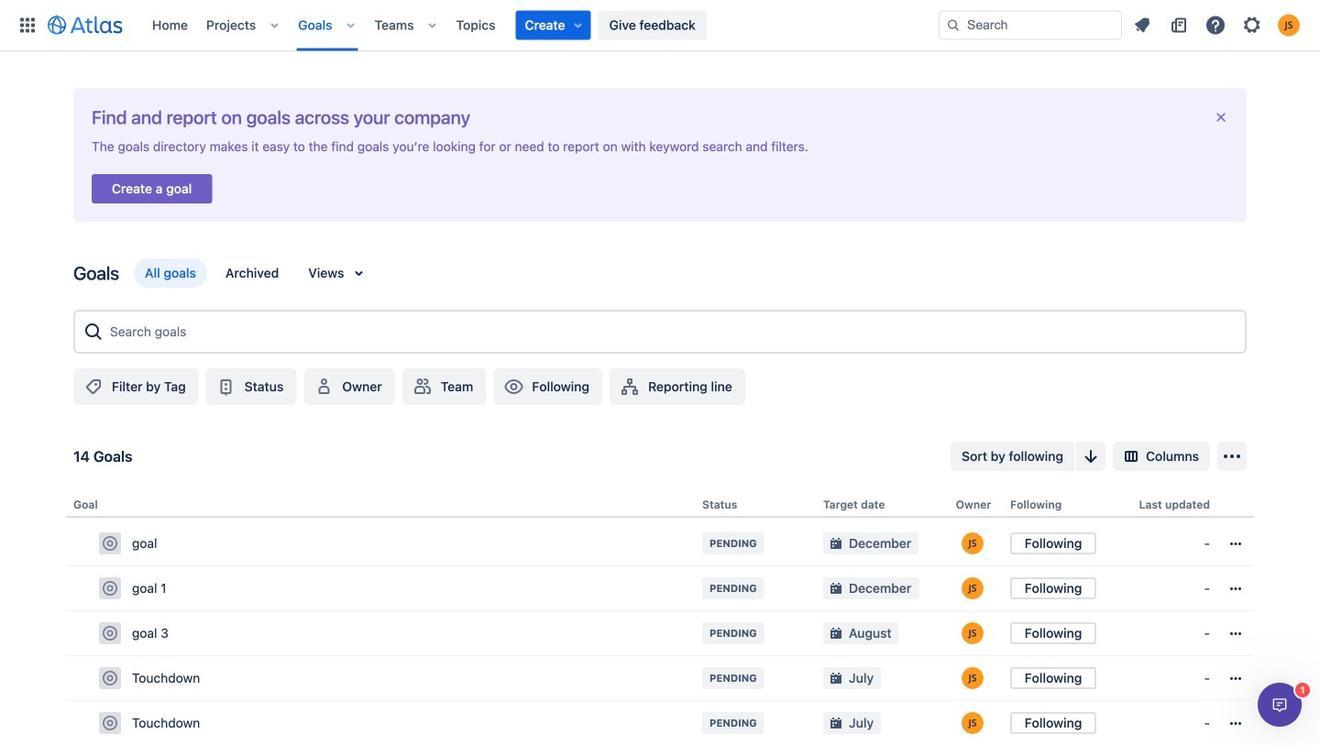 Task type: describe. For each thing, give the bounding box(es) containing it.
top element
[[11, 0, 939, 51]]

more icon image
[[1225, 713, 1247, 735]]

account image
[[1278, 14, 1300, 36]]

goal image
[[103, 537, 117, 551]]

status image
[[215, 376, 237, 398]]

notifications image
[[1132, 14, 1154, 36]]

settings image
[[1242, 14, 1264, 36]]

Search field
[[939, 11, 1122, 40]]

close banner image
[[1214, 110, 1229, 125]]

goal 3 image
[[103, 626, 117, 641]]

following image
[[503, 376, 525, 398]]

Search goals field
[[105, 315, 1238, 348]]

1 touchdown image from the top
[[103, 671, 117, 686]]



Task type: vqa. For each thing, say whether or not it's contained in the screenshot.
Add team icon
no



Task type: locate. For each thing, give the bounding box(es) containing it.
help image
[[1205, 14, 1227, 36]]

banner
[[0, 0, 1320, 51]]

search image
[[946, 18, 961, 33]]

search goals image
[[83, 321, 105, 343]]

1 vertical spatial touchdown image
[[103, 716, 117, 731]]

2 touchdown image from the top
[[103, 716, 117, 731]]

switch to... image
[[17, 14, 39, 36]]

reverse sort order image
[[1080, 446, 1102, 468]]

goal 1 image
[[103, 581, 117, 596]]

touchdown image
[[103, 671, 117, 686], [103, 716, 117, 731]]

0 vertical spatial touchdown image
[[103, 671, 117, 686]]

None search field
[[939, 11, 1122, 40]]

label image
[[83, 376, 105, 398]]



